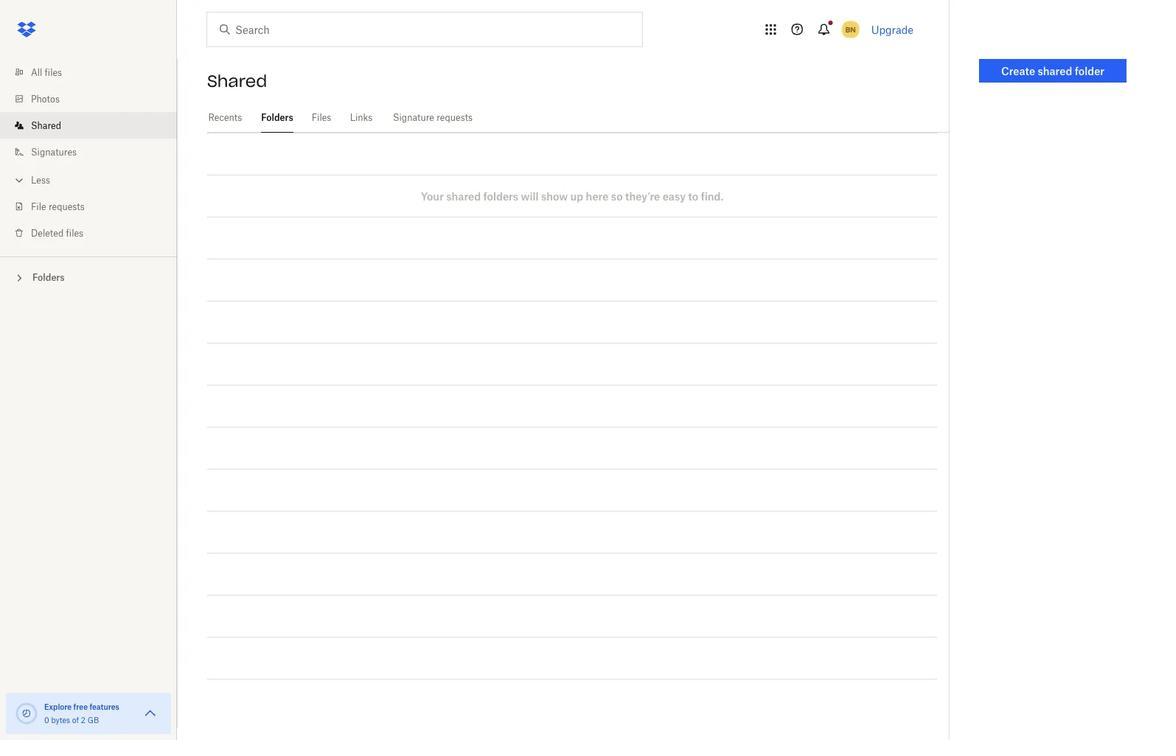 Task type: describe. For each thing, give the bounding box(es) containing it.
of
[[72, 716, 79, 725]]

free
[[73, 702, 88, 712]]

will
[[521, 190, 539, 202]]

explore free features 0 bytes of 2 gb
[[44, 702, 119, 725]]

recents link
[[207, 103, 243, 131]]

recents
[[208, 112, 242, 123]]

dropbox image
[[12, 15, 41, 44]]

quota usage element
[[15, 702, 38, 726]]

2
[[81, 716, 85, 725]]

photos link
[[12, 86, 177, 112]]

requests for file requests
[[49, 201, 85, 212]]

all files link
[[12, 59, 177, 86]]

they're
[[625, 190, 660, 202]]

1 horizontal spatial shared
[[207, 71, 267, 91]]

easy
[[663, 190, 686, 202]]

bn
[[846, 25, 856, 34]]

folders button
[[0, 266, 177, 288]]

gb
[[87, 716, 99, 725]]

tab list containing recents
[[207, 103, 949, 133]]

0
[[44, 716, 49, 725]]

deleted files link
[[12, 220, 177, 246]]

less image
[[12, 173, 27, 188]]

your shared folders will show up here so they're easy to find.
[[421, 190, 724, 202]]

create shared folder button
[[979, 59, 1127, 83]]

bytes
[[51, 716, 70, 725]]

requests for signature requests
[[437, 112, 473, 123]]

create
[[1001, 65, 1035, 77]]

Search in folder "Dropbox" text field
[[235, 21, 612, 38]]

file requests link
[[12, 193, 177, 220]]

all files
[[31, 67, 62, 78]]

all
[[31, 67, 42, 78]]

upgrade link
[[871, 23, 914, 36]]

shared for create
[[1038, 65, 1072, 77]]

find.
[[701, 190, 724, 202]]

file requests
[[31, 201, 85, 212]]

explore
[[44, 702, 72, 712]]

your
[[421, 190, 444, 202]]

signature requests link
[[391, 103, 475, 131]]



Task type: locate. For each thing, give the bounding box(es) containing it.
to
[[688, 190, 698, 202]]

upgrade
[[871, 23, 914, 36]]

requests inside file requests link
[[49, 201, 85, 212]]

folders inside button
[[32, 272, 65, 283]]

shared inside button
[[1038, 65, 1072, 77]]

files right all at the left
[[45, 67, 62, 78]]

1 vertical spatial shared
[[31, 120, 61, 131]]

links link
[[350, 103, 373, 131]]

bn button
[[839, 18, 862, 41]]

shared up recents link
[[207, 71, 267, 91]]

files
[[312, 112, 331, 123]]

files link
[[311, 103, 332, 131]]

features
[[90, 702, 119, 712]]

signature
[[393, 112, 434, 123]]

shared right your
[[446, 190, 481, 202]]

less
[[31, 174, 50, 185]]

requests right signature
[[437, 112, 473, 123]]

files for all files
[[45, 67, 62, 78]]

requests inside signature requests link
[[437, 112, 473, 123]]

0 vertical spatial shared
[[1038, 65, 1072, 77]]

signature requests
[[393, 112, 473, 123]]

folder
[[1075, 65, 1105, 77]]

list
[[0, 50, 177, 257]]

files inside all files link
[[45, 67, 62, 78]]

so
[[611, 190, 623, 202]]

0 horizontal spatial files
[[45, 67, 62, 78]]

requests
[[437, 112, 473, 123], [49, 201, 85, 212]]

deleted files
[[31, 227, 83, 239]]

shared list item
[[0, 112, 177, 139]]

0 horizontal spatial folders
[[32, 272, 65, 283]]

up
[[570, 190, 583, 202]]

0 vertical spatial requests
[[437, 112, 473, 123]]

folders link
[[261, 103, 294, 131]]

1 horizontal spatial files
[[66, 227, 83, 239]]

files inside deleted files link
[[66, 227, 83, 239]]

1 vertical spatial shared
[[446, 190, 481, 202]]

1 horizontal spatial requests
[[437, 112, 473, 123]]

tab list
[[207, 103, 949, 133]]

0 horizontal spatial shared
[[31, 120, 61, 131]]

folders down deleted
[[32, 272, 65, 283]]

shared down photos
[[31, 120, 61, 131]]

signatures
[[31, 146, 77, 157]]

shared
[[207, 71, 267, 91], [31, 120, 61, 131]]

deleted
[[31, 227, 64, 239]]

1 horizontal spatial folders
[[261, 112, 293, 123]]

files right deleted
[[66, 227, 83, 239]]

shared
[[1038, 65, 1072, 77], [446, 190, 481, 202]]

folders
[[261, 112, 293, 123], [32, 272, 65, 283]]

show
[[541, 190, 568, 202]]

photos
[[31, 93, 60, 104]]

shared for your
[[446, 190, 481, 202]]

signatures link
[[12, 139, 177, 165]]

list containing all files
[[0, 50, 177, 257]]

1 vertical spatial folders
[[32, 272, 65, 283]]

0 vertical spatial files
[[45, 67, 62, 78]]

files
[[45, 67, 62, 78], [66, 227, 83, 239]]

1 vertical spatial files
[[66, 227, 83, 239]]

1 vertical spatial requests
[[49, 201, 85, 212]]

shared link
[[12, 112, 177, 139]]

1 horizontal spatial shared
[[1038, 65, 1072, 77]]

file
[[31, 201, 46, 212]]

folders left files
[[261, 112, 293, 123]]

here
[[586, 190, 609, 202]]

requests right file
[[49, 201, 85, 212]]

0 horizontal spatial requests
[[49, 201, 85, 212]]

0 horizontal spatial shared
[[446, 190, 481, 202]]

shared left folder
[[1038, 65, 1072, 77]]

folders
[[483, 190, 518, 202]]

create shared folder
[[1001, 65, 1105, 77]]

shared inside list item
[[31, 120, 61, 131]]

links
[[350, 112, 373, 123]]

0 vertical spatial shared
[[207, 71, 267, 91]]

files for deleted files
[[66, 227, 83, 239]]

0 vertical spatial folders
[[261, 112, 293, 123]]



Task type: vqa. For each thing, say whether or not it's contained in the screenshot.
folder, mother's day 'row'
no



